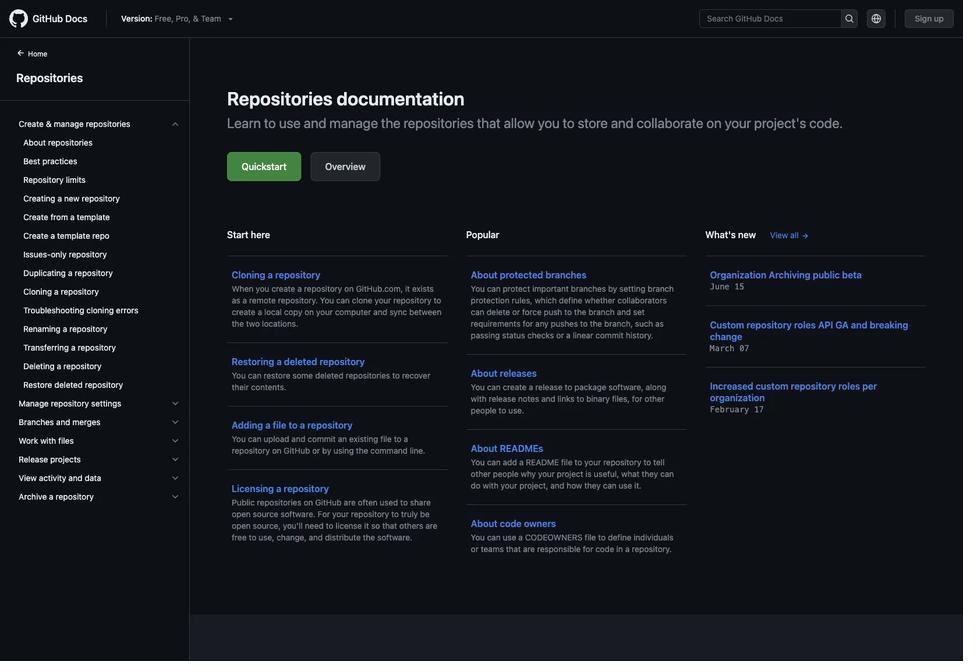 Task type: locate. For each thing, give the bounding box(es) containing it.
copy
[[284, 307, 303, 317]]

1 horizontal spatial github
[[284, 446, 310, 456]]

repositories down home "link"
[[16, 71, 83, 84]]

can inside the about releases you can create a release to package software, along with release notes and links to binary files, for other people to use.
[[487, 383, 501, 392]]

a up remote
[[268, 270, 273, 281]]

repository up copy
[[275, 270, 321, 281]]

0 vertical spatial branch
[[648, 284, 674, 294]]

repository inside renaming a repository link
[[69, 324, 108, 334]]

release up the links
[[536, 383, 563, 392]]

roles inside 'custom repository roles api ga and breaking change march 07'
[[795, 319, 817, 330]]

Search GitHub Docs search field
[[701, 10, 842, 27]]

that left allow
[[477, 115, 501, 131]]

on right copy
[[305, 307, 314, 317]]

3 sc 9kayk9 0 image from the top
[[171, 437, 180, 446]]

and inside adding a file to a repository you can upload and commit an existing file to a repository on github or by using the command line.
[[292, 434, 306, 444]]

None search field
[[700, 9, 859, 28]]

1 vertical spatial they
[[585, 481, 601, 491]]

the inside adding a file to a repository you can upload and commit an existing file to a repository on github or by using the command line.
[[356, 446, 369, 456]]

0 vertical spatial template
[[77, 212, 110, 222]]

and right store
[[611, 115, 634, 131]]

17
[[755, 405, 765, 415]]

collaborators
[[618, 296, 667, 305]]

0 vertical spatial &
[[193, 14, 199, 23]]

repositories down create & manage repositories at the top left
[[48, 138, 93, 147]]

create a template repo link
[[14, 227, 185, 245]]

force
[[523, 307, 542, 317]]

github docs
[[33, 13, 87, 24]]

software,
[[609, 383, 644, 392]]

can inside adding a file to a repository you can upload and commit an existing file to a repository on github or by using the command line.
[[248, 434, 262, 444]]

a right add
[[520, 458, 524, 467]]

sc 9kayk9 0 image
[[171, 418, 180, 427], [171, 455, 180, 465], [171, 492, 180, 502]]

organization archiving public beta june 15
[[711, 270, 863, 292]]

that inside about code owners you can use a codeowners file to define individuals or teams that are responsible for code in a repository.
[[506, 545, 521, 554]]

0 vertical spatial roles
[[795, 319, 817, 330]]

about
[[23, 138, 46, 147], [471, 270, 498, 281], [471, 368, 498, 379], [471, 443, 498, 454], [471, 518, 498, 529]]

1 vertical spatial &
[[46, 119, 52, 129]]

your up is
[[585, 458, 602, 467]]

and inside 'custom repository roles api ga and breaking change march 07'
[[852, 319, 868, 330]]

create & manage repositories
[[19, 119, 130, 129]]

0 horizontal spatial &
[[46, 119, 52, 129]]

2 horizontal spatial create
[[503, 383, 527, 392]]

1 vertical spatial cloning
[[23, 287, 52, 297]]

a inside renaming a repository link
[[63, 324, 67, 334]]

1 vertical spatial create
[[232, 307, 256, 317]]

0 horizontal spatial use
[[279, 115, 301, 131]]

1 vertical spatial code
[[596, 545, 615, 554]]

0 vertical spatial it
[[406, 284, 410, 294]]

sc 9kayk9 0 image
[[171, 119, 180, 129], [171, 399, 180, 409], [171, 437, 180, 446], [171, 474, 180, 483]]

others
[[400, 521, 424, 531]]

as inside 'about protected branches you can protect important branches by setting branch protection rules, which define whether collaborators can delete or force push to the branch and set requirements for any pushes to the branch, such as passing status checks or a linear commit history.'
[[656, 319, 664, 329]]

that inside licensing a repository public repositories on github are often used to share open source software. for your repository to truly be open source, you'll need to license it so that others are free to use, change, and distribute the software.
[[383, 521, 398, 531]]

select language: current language is english image
[[873, 14, 882, 23]]

work
[[19, 436, 38, 446]]

deleted inside restore deleted repository link
[[54, 380, 83, 390]]

for down software, at the right bottom of page
[[633, 394, 643, 404]]

to inside restoring a deleted repository you can restore some deleted repositories to recover their contents.
[[393, 371, 400, 381]]

use up teams
[[503, 533, 517, 543]]

1 horizontal spatial code
[[596, 545, 615, 554]]

free
[[232, 533, 247, 543]]

create inside create & manage repositories dropdown button
[[19, 119, 44, 129]]

the down so
[[363, 533, 375, 543]]

about protected branches you can protect important branches by setting branch protection rules, which define whether collaborators can delete or force push to the branch and set requirements for any pushes to the branch, such as passing status checks or a linear commit history.
[[471, 270, 674, 340]]

and left the sync
[[374, 307, 388, 317]]

the left two
[[232, 319, 244, 329]]

1 vertical spatial create
[[23, 212, 48, 222]]

template inside create from a template "link"
[[77, 212, 110, 222]]

repository down computer
[[320, 356, 365, 367]]

about repositories link
[[14, 133, 185, 152]]

sc 9kayk9 0 image inside work with files dropdown button
[[171, 437, 180, 446]]

sc 9kayk9 0 image inside branches and merges "dropdown button"
[[171, 418, 180, 427]]

github docs link
[[9, 9, 97, 28]]

pro,
[[176, 14, 191, 23]]

0 horizontal spatial define
[[559, 296, 583, 305]]

for
[[318, 510, 330, 519]]

1 horizontal spatial manage
[[330, 115, 378, 131]]

manage up "overview" link
[[330, 115, 378, 131]]

can inside 'cloning a repository when you create a repository on github.com, it exists as a remote repository. you can clone your repository to create a local copy on your computer and sync between the two locations.'
[[337, 296, 350, 305]]

and down need
[[309, 533, 323, 543]]

repository up troubleshooting cloning errors
[[61, 287, 99, 297]]

it inside 'cloning a repository when you create a repository on github.com, it exists as a remote repository. you can clone your repository to create a local copy on your computer and sync between the two locations.'
[[406, 284, 410, 294]]

cloning for cloning a repository
[[23, 287, 52, 297]]

existing
[[350, 434, 379, 444]]

and up "overview" link
[[304, 115, 327, 131]]

1 horizontal spatial new
[[739, 229, 757, 240]]

with
[[471, 394, 487, 404], [40, 436, 56, 446], [483, 481, 499, 491]]

all
[[791, 231, 799, 240]]

requirements
[[471, 319, 521, 329]]

new right what's
[[739, 229, 757, 240]]

with inside the about releases you can create a release to package software, along with release notes and links to binary files, for other people to use.
[[471, 394, 487, 404]]

create up the about repositories
[[19, 119, 44, 129]]

are inside about code owners you can use a codeowners file to define individuals or teams that are responsible for code in a repository.
[[524, 545, 535, 554]]

to up command
[[394, 434, 402, 444]]

your up license
[[333, 510, 349, 519]]

0 vertical spatial as
[[232, 296, 241, 305]]

a up transferring a repository
[[63, 324, 67, 334]]

are down the be on the bottom left
[[426, 521, 438, 531]]

use
[[279, 115, 301, 131], [619, 481, 633, 491], [503, 533, 517, 543]]

repository down restore deleted repository
[[51, 399, 89, 409]]

1 horizontal spatial repository.
[[632, 545, 672, 554]]

increased
[[711, 381, 754, 392]]

0 vertical spatial repository.
[[278, 296, 318, 305]]

repositories for repositories documentation learn to use and manage the repositories that allow you to store and collaborate on your project's code.
[[227, 87, 333, 110]]

useful,
[[594, 469, 620, 479]]

about inside 'about protected branches you can protect important branches by setting branch protection rules, which define whether collaborators can delete or force push to the branch and set requirements for any pushes to the branch, such as passing status checks or a linear commit history.'
[[471, 270, 498, 281]]

2 vertical spatial github
[[316, 498, 342, 508]]

adding a file to a repository you can upload and commit an existing file to a repository on github or by using the command line.
[[232, 420, 426, 456]]

0 vertical spatial people
[[471, 406, 497, 416]]

view inside view all link
[[771, 231, 789, 240]]

1 vertical spatial new
[[739, 229, 757, 240]]

february 17 element
[[711, 405, 765, 415]]

deleted
[[284, 356, 318, 367], [315, 371, 344, 381], [54, 380, 83, 390]]

1 open from the top
[[232, 510, 251, 519]]

roles inside increased custom repository roles per organization february 17
[[839, 381, 861, 392]]

and up files
[[56, 418, 70, 427]]

and inside 'about protected branches you can protect important branches by setting branch protection rules, which define whether collaborators can delete or force push to the branch and set requirements for any pushes to the branch, such as passing status checks or a linear commit history.'
[[617, 307, 632, 317]]

1 vertical spatial view
[[19, 474, 37, 483]]

0 horizontal spatial that
[[383, 521, 398, 531]]

other
[[645, 394, 665, 404], [471, 469, 491, 479]]

0 vertical spatial other
[[645, 394, 665, 404]]

that inside repositories documentation learn to use and manage the repositories that allow you to store and collaborate on your project's code.
[[477, 115, 501, 131]]

projects
[[50, 455, 81, 465]]

push
[[544, 307, 563, 317]]

repository down troubleshooting cloning errors
[[69, 324, 108, 334]]

0 horizontal spatial commit
[[308, 434, 336, 444]]

1 vertical spatial branches
[[572, 284, 607, 294]]

local
[[265, 307, 282, 317]]

4 sc 9kayk9 0 image from the top
[[171, 474, 180, 483]]

2 vertical spatial sc 9kayk9 0 image
[[171, 492, 180, 502]]

often
[[358, 498, 378, 508]]

so
[[372, 521, 380, 531]]

create inside create a template repo link
[[23, 231, 48, 241]]

0 horizontal spatial code
[[500, 518, 522, 529]]

to right codeowners
[[599, 533, 606, 543]]

repositories inside about repositories link
[[48, 138, 93, 147]]

and left data
[[68, 474, 82, 483]]

checks
[[528, 331, 555, 340]]

it left so
[[365, 521, 369, 531]]

home link
[[12, 48, 66, 60]]

you up remote
[[256, 284, 270, 294]]

a down pushes
[[567, 331, 571, 340]]

repository. down individuals
[[632, 545, 672, 554]]

1 horizontal spatial view
[[771, 231, 789, 240]]

per
[[863, 381, 878, 392]]

a right the from
[[70, 212, 75, 222]]

1 vertical spatial with
[[40, 436, 56, 446]]

a inside transferring a repository link
[[71, 343, 76, 353]]

with inside work with files dropdown button
[[40, 436, 56, 446]]

about inside about readmes you can add a readme file to your repository to tell other people why your project is useful, what they can do with your project, and how they can use it.
[[471, 443, 498, 454]]

transferring
[[23, 343, 69, 353]]

readme
[[526, 458, 559, 467]]

1 vertical spatial repository.
[[632, 545, 672, 554]]

you up the protection
[[471, 284, 485, 294]]

notes
[[519, 394, 540, 404]]

define up push
[[559, 296, 583, 305]]

branches
[[546, 270, 587, 281], [572, 284, 607, 294]]

practices
[[42, 156, 77, 166]]

other down the along
[[645, 394, 665, 404]]

as inside 'cloning a repository when you create a repository on github.com, it exists as a remote repository. you can clone your repository to create a local copy on your computer and sync between the two locations.'
[[232, 296, 241, 305]]

0 horizontal spatial software.
[[281, 510, 316, 519]]

0 vertical spatial with
[[471, 394, 487, 404]]

about inside the about releases you can create a release to package software, along with release notes and links to binary files, for other people to use.
[[471, 368, 498, 379]]

repositories up source
[[257, 498, 302, 508]]

a down when
[[243, 296, 247, 305]]

2 horizontal spatial that
[[506, 545, 521, 554]]

and left the links
[[542, 394, 556, 404]]

github left the docs
[[33, 13, 63, 24]]

1 vertical spatial github
[[284, 446, 310, 456]]

1 vertical spatial sc 9kayk9 0 image
[[171, 455, 180, 465]]

repository inside manage repository settings dropdown button
[[51, 399, 89, 409]]

and inside "dropdown button"
[[56, 418, 70, 427]]

march 07 element
[[711, 344, 750, 353]]

file inside about readmes you can add a readme file to your repository to tell other people why your project is useful, what they can do with your project, and how they can use it.
[[562, 458, 573, 467]]

store
[[578, 115, 608, 131]]

about for repositories
[[23, 138, 46, 147]]

you up 'do'
[[471, 458, 485, 467]]

transferring a repository link
[[14, 339, 185, 357]]

can down 'restoring'
[[248, 371, 262, 381]]

2 create & manage repositories element from the top
[[9, 133, 189, 395]]

quickstart link
[[227, 152, 301, 181]]

repositories documentation learn to use and manage the repositories that allow you to store and collaborate on your project's code.
[[227, 87, 844, 131]]

upload
[[264, 434, 290, 444]]

repository inside about readmes you can add a readme file to your repository to tell other people why your project is useful, what they can do with your project, and how they can use it.
[[604, 458, 642, 467]]

a right licensing
[[276, 483, 282, 495]]

your inside licensing a repository public repositories on github are often used to share open source software. for your repository to truly be open source, you'll need to license it so that others are free to use, change, and distribute the software.
[[333, 510, 349, 519]]

1 vertical spatial define
[[608, 533, 632, 543]]

software. up the you'll
[[281, 510, 316, 519]]

1 horizontal spatial that
[[477, 115, 501, 131]]

change
[[711, 331, 743, 342]]

2 vertical spatial create
[[23, 231, 48, 241]]

deleted up manage repository settings
[[54, 380, 83, 390]]

repository inside 'custom repository roles api ga and breaking change march 07'
[[747, 319, 793, 330]]

duplicating
[[23, 268, 66, 278]]

manage
[[330, 115, 378, 131], [54, 119, 84, 129]]

repositories inside licensing a repository public repositories on github are often used to share open source software. for your repository to truly be open source, you'll need to license it so that others are free to use, change, and distribute the software.
[[257, 498, 302, 508]]

& up the about repositories
[[46, 119, 52, 129]]

file up "project"
[[562, 458, 573, 467]]

1 horizontal spatial as
[[656, 319, 664, 329]]

repository inside transferring a repository link
[[78, 343, 116, 353]]

you
[[538, 115, 560, 131], [256, 284, 270, 294]]

by left using
[[322, 446, 332, 456]]

1 sc 9kayk9 0 image from the top
[[171, 119, 180, 129]]

branch up collaborators at the top right
[[648, 284, 674, 294]]

cloning a repository link
[[14, 283, 185, 301]]

about left releases
[[471, 368, 498, 379]]

1 vertical spatial branch
[[589, 307, 615, 317]]

and inside 'cloning a repository when you create a repository on github.com, it exists as a remote repository. you can clone your repository to create a local copy on your computer and sync between the two locations.'
[[374, 307, 388, 317]]

2 vertical spatial create
[[503, 383, 527, 392]]

are down codeowners
[[524, 545, 535, 554]]

a down "renaming a repository"
[[71, 343, 76, 353]]

can down adding
[[248, 434, 262, 444]]

by
[[609, 284, 618, 294], [322, 446, 332, 456]]

renaming a repository
[[23, 324, 108, 334]]

the up linear
[[590, 319, 603, 329]]

2 vertical spatial with
[[483, 481, 499, 491]]

create for create a template repo
[[23, 231, 48, 241]]

manage inside repositories documentation learn to use and manage the repositories that allow you to store and collaborate on your project's code.
[[330, 115, 378, 131]]

protect
[[503, 284, 531, 294]]

1 vertical spatial you
[[256, 284, 270, 294]]

sign
[[916, 14, 933, 23]]

github up for
[[316, 498, 342, 508]]

your
[[725, 115, 752, 131], [375, 296, 392, 305], [316, 307, 333, 317], [585, 458, 602, 467], [539, 469, 555, 479], [501, 481, 518, 491], [333, 510, 349, 519]]

a up command
[[404, 434, 408, 444]]

0 vertical spatial github
[[33, 13, 63, 24]]

create & manage repositories element containing about repositories
[[9, 133, 189, 395]]

deleting a repository
[[23, 362, 102, 371]]

clone
[[352, 296, 373, 305]]

0 horizontal spatial by
[[322, 446, 332, 456]]

roles left per
[[839, 381, 861, 392]]

0 vertical spatial that
[[477, 115, 501, 131]]

15
[[735, 282, 745, 292]]

0 horizontal spatial roles
[[795, 319, 817, 330]]

1 vertical spatial people
[[493, 469, 519, 479]]

1 vertical spatial commit
[[308, 434, 336, 444]]

& right pro,
[[193, 14, 199, 23]]

1 horizontal spatial software.
[[378, 533, 413, 543]]

people down add
[[493, 469, 519, 479]]

1 horizontal spatial branch
[[648, 284, 674, 294]]

a inside the deleting a repository link
[[57, 362, 61, 371]]

repository inside the deleting a repository link
[[63, 362, 102, 371]]

0 vertical spatial sc 9kayk9 0 image
[[171, 418, 180, 427]]

0 horizontal spatial manage
[[54, 119, 84, 129]]

sc 9kayk9 0 image for merges
[[171, 418, 180, 427]]

when
[[232, 284, 254, 294]]

2 horizontal spatial are
[[524, 545, 535, 554]]

your left project's
[[725, 115, 752, 131]]

2 sc 9kayk9 0 image from the top
[[171, 399, 180, 409]]

about repositories
[[23, 138, 93, 147]]

repositories
[[16, 71, 83, 84], [227, 87, 333, 110]]

repository. inside 'cloning a repository when you create a repository on github.com, it exists as a remote repository. you can clone your repository to create a local copy on your computer and sync between the two locations.'
[[278, 296, 318, 305]]

new
[[64, 194, 80, 203], [739, 229, 757, 240]]

1 sc 9kayk9 0 image from the top
[[171, 418, 180, 427]]

learn
[[227, 115, 261, 131]]

you inside restoring a deleted repository you can restore some deleted repositories to recover their contents.
[[232, 371, 246, 381]]

on down upload
[[272, 446, 282, 456]]

0 vertical spatial commit
[[596, 331, 624, 340]]

to up the between
[[434, 296, 442, 305]]

about up best
[[23, 138, 46, 147]]

1 vertical spatial open
[[232, 521, 251, 531]]

0 horizontal spatial as
[[232, 296, 241, 305]]

github
[[33, 13, 63, 24], [284, 446, 310, 456], [316, 498, 342, 508]]

issues-only repository link
[[14, 245, 185, 264]]

files
[[58, 436, 74, 446]]

you inside 'cloning a repository when you create a repository on github.com, it exists as a remote repository. you can clone your repository to create a local copy on your computer and sync between the two locations.'
[[320, 296, 334, 305]]

for inside about code owners you can use a codeowners file to define individuals or teams that are responsible for code in a repository.
[[583, 545, 594, 554]]

need
[[305, 521, 324, 531]]

commit inside adding a file to a repository you can upload and commit an existing file to a repository on github or by using the command line.
[[308, 434, 336, 444]]

2 horizontal spatial for
[[633, 394, 643, 404]]

for right responsible
[[583, 545, 594, 554]]

on inside adding a file to a repository you can upload and commit an existing file to a repository on github or by using the command line.
[[272, 446, 282, 456]]

2 vertical spatial that
[[506, 545, 521, 554]]

archive a repository button
[[14, 488, 185, 506]]

as right such
[[656, 319, 664, 329]]

use inside about code owners you can use a codeowners file to define individuals or teams that are responsible for code in a repository.
[[503, 533, 517, 543]]

0 vertical spatial repositories
[[16, 71, 83, 84]]

other up 'do'
[[471, 469, 491, 479]]

people left use.
[[471, 406, 497, 416]]

0 vertical spatial create
[[272, 284, 295, 294]]

1 vertical spatial as
[[656, 319, 664, 329]]

1 vertical spatial roles
[[839, 381, 861, 392]]

can
[[487, 284, 501, 294], [337, 296, 350, 305], [471, 307, 485, 317], [248, 371, 262, 381], [487, 383, 501, 392], [248, 434, 262, 444], [487, 458, 501, 467], [661, 469, 675, 479], [604, 481, 617, 491], [487, 533, 501, 543]]

0 horizontal spatial branch
[[589, 307, 615, 317]]

repositories inside restoring a deleted repository you can restore some deleted repositories to recover their contents.
[[346, 371, 391, 381]]

0 horizontal spatial repositories
[[16, 71, 83, 84]]

1 vertical spatial repositories
[[227, 87, 333, 110]]

licensing
[[232, 483, 274, 495]]

and inside about readmes you can add a readme file to your repository to tell other people why your project is useful, what they can do with your project, and how they can use it.
[[551, 481, 565, 491]]

create
[[19, 119, 44, 129], [23, 212, 48, 222], [23, 231, 48, 241]]

1 horizontal spatial you
[[538, 115, 560, 131]]

repository up settings
[[85, 380, 123, 390]]

1 vertical spatial template
[[57, 231, 90, 241]]

on inside licensing a repository public repositories on github are often used to share open source software. for your repository to truly be open source, you'll need to license it so that others are free to use, change, and distribute the software.
[[304, 498, 313, 508]]

0 vertical spatial are
[[344, 498, 356, 508]]

create & manage repositories element containing create & manage repositories
[[9, 115, 189, 395]]

1 horizontal spatial other
[[645, 394, 665, 404]]

create & manage repositories element
[[9, 115, 189, 395], [9, 133, 189, 395]]

0 vertical spatial by
[[609, 284, 618, 294]]

creating a new repository link
[[14, 189, 185, 208]]

3 sc 9kayk9 0 image from the top
[[171, 492, 180, 502]]

2 horizontal spatial use
[[619, 481, 633, 491]]

1 create & manage repositories element from the top
[[9, 115, 189, 395]]

a down remote
[[258, 307, 262, 317]]

0 vertical spatial for
[[523, 319, 534, 329]]

version:
[[121, 14, 153, 23]]

sc 9kayk9 0 image for create & manage repositories
[[171, 119, 180, 129]]

release up use.
[[489, 394, 516, 404]]

0 vertical spatial use
[[279, 115, 301, 131]]

sc 9kayk9 0 image inside create & manage repositories dropdown button
[[171, 119, 180, 129]]

sc 9kayk9 0 image inside manage repository settings dropdown button
[[171, 399, 180, 409]]

documentation
[[337, 87, 465, 110]]

for down force
[[523, 319, 534, 329]]

by inside adding a file to a repository you can upload and commit an existing file to a repository on github or by using the command line.
[[322, 446, 332, 456]]

repositories down documentation
[[404, 115, 474, 131]]

troubleshooting cloning errors link
[[14, 301, 185, 320]]

1 vertical spatial use
[[619, 481, 633, 491]]

truly
[[401, 510, 418, 519]]

are left often
[[344, 498, 356, 508]]

& inside dropdown button
[[46, 119, 52, 129]]

0 vertical spatial new
[[64, 194, 80, 203]]

the inside licensing a repository public repositories on github are often used to share open source software. for your repository to truly be open source, you'll need to license it so that others are free to use, change, and distribute the software.
[[363, 533, 375, 543]]

what
[[622, 469, 640, 479]]

you up teams
[[471, 533, 485, 543]]

commit
[[596, 331, 624, 340], [308, 434, 336, 444]]

view for view all
[[771, 231, 789, 240]]

the down documentation
[[381, 115, 401, 131]]

a inside restoring a deleted repository you can restore some deleted repositories to recover their contents.
[[277, 356, 282, 367]]

it inside licensing a repository public repositories on github are often used to share open source software. for your repository to truly be open source, you'll need to license it so that others are free to use, change, and distribute the software.
[[365, 521, 369, 531]]

1 horizontal spatial release
[[536, 383, 563, 392]]

1 horizontal spatial &
[[193, 14, 199, 23]]

1 horizontal spatial define
[[608, 533, 632, 543]]

and right upload
[[292, 434, 306, 444]]

to right the links
[[577, 394, 585, 404]]

repository.
[[278, 296, 318, 305], [632, 545, 672, 554]]

0 horizontal spatial repository.
[[278, 296, 318, 305]]

0 vertical spatial open
[[232, 510, 251, 519]]

they down is
[[585, 481, 601, 491]]

repositories
[[404, 115, 474, 131], [86, 119, 130, 129], [48, 138, 93, 147], [346, 371, 391, 381], [257, 498, 302, 508]]

repository inside "cloning a repository" link
[[61, 287, 99, 297]]

1 horizontal spatial roles
[[839, 381, 861, 392]]

repository down create a template repo link on the top of page
[[69, 250, 107, 259]]

create down creating
[[23, 212, 48, 222]]

are
[[344, 498, 356, 508], [426, 521, 438, 531], [524, 545, 535, 554]]

you inside repositories documentation learn to use and manage the repositories that allow you to store and collaborate on your project's code.
[[538, 115, 560, 131]]

2 vertical spatial use
[[503, 533, 517, 543]]

a up troubleshooting on the left
[[54, 287, 59, 297]]

june 15 element
[[711, 282, 745, 292]]

1 vertical spatial release
[[489, 394, 516, 404]]

github inside licensing a repository public repositories on github are often used to share open source software. for your repository to truly be open source, you'll need to license it so that others are free to use, change, and distribute the software.
[[316, 498, 342, 508]]

create up issues-
[[23, 231, 48, 241]]

activity
[[39, 474, 66, 483]]

0 horizontal spatial other
[[471, 469, 491, 479]]

cloning a repository
[[23, 287, 99, 297]]

0 horizontal spatial view
[[19, 474, 37, 483]]

use right learn
[[279, 115, 301, 131]]

cloning inside 'cloning a repository when you create a repository on github.com, it exists as a remote repository. you can clone your repository to create a local copy on your computer and sync between the two locations.'
[[232, 270, 266, 281]]

1 horizontal spatial are
[[426, 521, 438, 531]]

and right ga
[[852, 319, 868, 330]]

sc 9kayk9 0 image inside view activity and data dropdown button
[[171, 474, 180, 483]]

deleting a repository link
[[14, 357, 185, 376]]

troubleshooting
[[23, 306, 84, 315]]

0 vertical spatial you
[[538, 115, 560, 131]]

2 sc 9kayk9 0 image from the top
[[171, 455, 180, 465]]



Task type: describe. For each thing, give the bounding box(es) containing it.
about releases you can create a release to package software, along with release notes and links to binary files, for other people to use.
[[471, 368, 667, 416]]

deleted right some
[[315, 371, 344, 381]]

between
[[410, 307, 442, 317]]

a inside licensing a repository public repositories on github are often used to share open source software. for your repository to truly be open source, you'll need to license it so that others are free to use, change, and distribute the software.
[[276, 483, 282, 495]]

cloning for cloning a repository when you create a repository on github.com, it exists as a remote repository. you can clone your repository to create a local copy on your computer and sync between the two locations.
[[232, 270, 266, 281]]

other inside about readmes you can add a readme file to your repository to tell other people why your project is useful, what they can do with your project, and how they can use it.
[[471, 469, 491, 479]]

view for view activity and data
[[19, 474, 37, 483]]

free,
[[155, 14, 174, 23]]

renaming a repository link
[[14, 320, 185, 339]]

for inside the about releases you can create a release to package software, along with release notes and links to binary files, for other people to use.
[[633, 394, 643, 404]]

a right in
[[626, 545, 630, 554]]

public
[[814, 270, 841, 281]]

repository up computer
[[304, 284, 342, 294]]

best practices
[[23, 156, 77, 166]]

0 vertical spatial software.
[[281, 510, 316, 519]]

to down for
[[326, 521, 334, 531]]

0 vertical spatial branches
[[546, 270, 587, 281]]

use inside repositories documentation learn to use and manage the repositories that allow you to store and collaborate on your project's code.
[[279, 115, 301, 131]]

computer
[[335, 307, 371, 317]]

duplicating a repository
[[23, 268, 113, 278]]

view all
[[771, 231, 799, 240]]

quickstart
[[242, 161, 287, 172]]

your down github.com,
[[375, 296, 392, 305]]

manage inside create & manage repositories dropdown button
[[54, 119, 84, 129]]

about for releases
[[471, 368, 498, 379]]

a inside duplicating a repository "link"
[[68, 268, 73, 278]]

on up clone
[[345, 284, 354, 294]]

the up pushes
[[575, 307, 587, 317]]

can down tell
[[661, 469, 675, 479]]

2 open from the top
[[232, 521, 251, 531]]

to right free
[[249, 533, 257, 543]]

some
[[293, 371, 313, 381]]

and inside dropdown button
[[68, 474, 82, 483]]

overview
[[325, 161, 366, 172]]

view all link
[[771, 229, 810, 242]]

only
[[51, 250, 67, 259]]

github.com,
[[356, 284, 403, 294]]

you inside about readmes you can add a readme file to your repository to tell other people why your project is useful, what they can do with your project, and how they can use it.
[[471, 458, 485, 467]]

or down rules, at the top
[[513, 307, 520, 317]]

create for create from a template
[[23, 212, 48, 222]]

along
[[646, 383, 667, 392]]

repository down exists
[[394, 296, 432, 305]]

manage
[[19, 399, 49, 409]]

is
[[586, 469, 592, 479]]

repository inside duplicating a repository "link"
[[75, 268, 113, 278]]

1 vertical spatial are
[[426, 521, 438, 531]]

archiving
[[769, 270, 811, 281]]

the inside 'cloning a repository when you create a repository on github.com, it exists as a remote repository. you can clone your repository to create a local copy on your computer and sync between the two locations.'
[[232, 319, 244, 329]]

release
[[19, 455, 48, 465]]

readmes
[[500, 443, 544, 454]]

your left computer
[[316, 307, 333, 317]]

with inside about readmes you can add a readme file to your repository to tell other people why your project is useful, what they can do with your project, and how they can use it.
[[483, 481, 499, 491]]

file inside about code owners you can use a codeowners file to define individuals or teams that are responsible for code in a repository.
[[585, 533, 597, 543]]

setting
[[620, 284, 646, 294]]

repository inside archive a repository dropdown button
[[56, 492, 94, 502]]

sync
[[390, 307, 407, 317]]

pushes
[[551, 319, 579, 329]]

0 horizontal spatial release
[[489, 394, 516, 404]]

deleting
[[23, 362, 55, 371]]

can left add
[[487, 458, 501, 467]]

up
[[935, 14, 945, 23]]

a inside 'about protected branches you can protect important branches by setting branch protection rules, which define whether collaborators can delete or force push to the branch and set requirements for any pushes to the branch, such as passing status checks or a linear commit history.'
[[567, 331, 571, 340]]

to left use.
[[499, 406, 507, 416]]

0 vertical spatial code
[[500, 518, 522, 529]]

start here
[[227, 229, 270, 240]]

a down some
[[300, 420, 305, 431]]

version: free, pro, & team
[[121, 14, 221, 23]]

a inside creating a new repository link
[[58, 194, 62, 203]]

archive a repository
[[19, 492, 94, 502]]

popular
[[467, 229, 500, 240]]

by inside 'about protected branches you can protect important branches by setting branch protection rules, which define whether collaborators can delete or force push to the branch and set requirements for any pushes to the branch, such as passing status checks or a linear commit history.'
[[609, 284, 618, 294]]

on inside repositories documentation learn to use and manage the repositories that allow you to store and collaborate on your project's code.
[[707, 115, 722, 131]]

about for protected
[[471, 270, 498, 281]]

to up linear
[[581, 319, 588, 329]]

work with files button
[[14, 432, 185, 451]]

can inside restoring a deleted repository you can restore some deleted repositories to recover their contents.
[[248, 371, 262, 381]]

to inside 'cloning a repository when you create a repository on github.com, it exists as a remote repository. you can clone your repository to create a local copy on your computer and sync between the two locations.'
[[434, 296, 442, 305]]

public
[[232, 498, 255, 508]]

releases
[[500, 368, 537, 379]]

a inside create from a template "link"
[[70, 212, 75, 222]]

search image
[[846, 14, 855, 23]]

recover
[[402, 371, 431, 381]]

you inside 'about protected branches you can protect important branches by setting branch protection rules, which define whether collaborators can delete or force push to the branch and set requirements for any pushes to the branch, such as passing status checks or a linear commit history.'
[[471, 284, 485, 294]]

create & manage repositories button
[[14, 115, 185, 133]]

or down pushes
[[557, 331, 565, 340]]

0 horizontal spatial are
[[344, 498, 356, 508]]

archive
[[19, 492, 47, 502]]

you inside adding a file to a repository you can upload and commit an existing file to a repository on github or by using the command line.
[[232, 434, 246, 444]]

restoring a deleted repository you can restore some deleted repositories to recover their contents.
[[232, 356, 431, 392]]

a inside about readmes you can add a readme file to your repository to tell other people why your project is useful, what they can do with your project, and how they can use it.
[[520, 458, 524, 467]]

deleted up some
[[284, 356, 318, 367]]

repository. inside about code owners you can use a codeowners file to define individuals or teams that are responsible for code in a repository.
[[632, 545, 672, 554]]

and inside the about releases you can create a release to package software, along with release notes and links to binary files, for other people to use.
[[542, 394, 556, 404]]

and inside licensing a repository public repositories on github are often used to share open source software. for your repository to truly be open source, you'll need to license it so that others are free to use, change, and distribute the software.
[[309, 533, 323, 543]]

a inside archive a repository dropdown button
[[49, 492, 53, 502]]

the inside repositories documentation learn to use and manage the repositories that allow you to store and collaborate on your project's code.
[[381, 115, 401, 131]]

repository down adding
[[232, 446, 270, 456]]

repositories inside create & manage repositories dropdown button
[[86, 119, 130, 129]]

repository
[[23, 175, 64, 185]]

to up "project"
[[575, 458, 583, 467]]

two
[[246, 319, 260, 329]]

0 horizontal spatial they
[[585, 481, 601, 491]]

triangle down image
[[226, 14, 235, 23]]

to down used at the bottom left of page
[[392, 510, 399, 519]]

add
[[503, 458, 518, 467]]

links
[[558, 394, 575, 404]]

can down the protection
[[471, 307, 485, 317]]

repository inside issues-only repository link
[[69, 250, 107, 259]]

branches and merges
[[19, 418, 101, 427]]

important
[[533, 284, 569, 294]]

file up upload
[[273, 420, 287, 431]]

their
[[232, 383, 249, 392]]

repository up for
[[284, 483, 329, 495]]

what's new
[[706, 229, 757, 240]]

repository up an
[[308, 420, 353, 431]]

sc 9kayk9 0 image inside release projects dropdown button
[[171, 455, 180, 465]]

sc 9kayk9 0 image for view activity and data
[[171, 474, 180, 483]]

sc 9kayk9 0 image for work with files
[[171, 437, 180, 446]]

can up the protection
[[487, 284, 501, 294]]

your inside repositories documentation learn to use and manage the repositories that allow you to store and collaborate on your project's code.
[[725, 115, 752, 131]]

code.
[[810, 115, 844, 131]]

repository limits link
[[14, 171, 185, 189]]

0 vertical spatial they
[[642, 469, 659, 479]]

adding
[[232, 420, 263, 431]]

to inside about code owners you can use a codeowners file to define individuals or teams that are responsible for code in a repository.
[[599, 533, 606, 543]]

new inside repositories element
[[64, 194, 80, 203]]

settings
[[91, 399, 121, 409]]

to up the 'truly'
[[401, 498, 408, 508]]

sc 9kayk9 0 image for manage repository settings
[[171, 399, 180, 409]]

contents.
[[251, 383, 287, 392]]

your down add
[[501, 481, 518, 491]]

work with files
[[19, 436, 74, 446]]

how
[[567, 481, 583, 491]]

to up upload
[[289, 420, 298, 431]]

your down readme
[[539, 469, 555, 479]]

protection
[[471, 296, 510, 305]]

status
[[503, 331, 526, 340]]

restore
[[264, 371, 291, 381]]

commit inside 'about protected branches you can protect important branches by setting branch protection rules, which define whether collaborators can delete or force push to the branch and set requirements for any pushes to the branch, such as passing status checks or a linear commit history.'
[[596, 331, 624, 340]]

allow
[[504, 115, 535, 131]]

binary
[[587, 394, 610, 404]]

to right learn
[[264, 115, 276, 131]]

or inside adding a file to a repository you can upload and commit an existing file to a repository on github or by using the command line.
[[313, 446, 320, 456]]

sc 9kayk9 0 image for repository
[[171, 492, 180, 502]]

to up pushes
[[565, 307, 572, 317]]

sign up
[[916, 14, 945, 23]]

create a template repo
[[23, 231, 110, 241]]

issues-
[[23, 250, 51, 259]]

repository inside restoring a deleted repository you can restore some deleted repositories to recover their contents.
[[320, 356, 365, 367]]

0 vertical spatial release
[[536, 383, 563, 392]]

repositories element
[[0, 47, 190, 660]]

package
[[575, 383, 607, 392]]

a up upload
[[266, 420, 271, 431]]

repository inside increased custom repository roles per organization february 17
[[792, 381, 837, 392]]

restore deleted repository link
[[14, 376, 185, 395]]

you inside about code owners you can use a codeowners file to define individuals or teams that are responsible for code in a repository.
[[471, 533, 485, 543]]

to up the links
[[565, 383, 573, 392]]

a inside the about releases you can create a release to package software, along with release notes and links to binary files, for other people to use.
[[529, 383, 534, 392]]

organization
[[711, 270, 767, 281]]

repositories inside repositories documentation learn to use and manage the repositories that allow you to store and collaborate on your project's code.
[[404, 115, 474, 131]]

1 horizontal spatial create
[[272, 284, 295, 294]]

beta
[[843, 270, 863, 281]]

such
[[636, 319, 654, 329]]

distribute
[[325, 533, 361, 543]]

file up command
[[381, 434, 392, 444]]

repositories link
[[14, 69, 175, 86]]

creating
[[23, 194, 55, 203]]

source
[[253, 510, 279, 519]]

set
[[634, 307, 645, 317]]

best practices link
[[14, 152, 185, 171]]

create from a template link
[[14, 208, 185, 227]]

a inside create a template repo link
[[51, 231, 55, 241]]

07
[[740, 344, 750, 353]]

people inside about readmes you can add a readme file to your repository to tell other people why your project is useful, what they can do with your project, and how they can use it.
[[493, 469, 519, 479]]

best
[[23, 156, 40, 166]]

define inside 'about protected branches you can protect important branches by setting branch protection rules, which define whether collaborators can delete or force push to the branch and set requirements for any pushes to the branch, such as passing status checks or a linear commit history.'
[[559, 296, 583, 305]]

about for code
[[471, 518, 498, 529]]

for inside 'about protected branches you can protect important branches by setting branch protection rules, which define whether collaborators can delete or force push to the branch and set requirements for any pushes to the branch, such as passing status checks or a linear commit history.'
[[523, 319, 534, 329]]

create inside the about releases you can create a release to package software, along with release notes and links to binary files, for other people to use.
[[503, 383, 527, 392]]

about for readmes
[[471, 443, 498, 454]]

custom
[[711, 319, 745, 330]]

renaming
[[23, 324, 61, 334]]

0 horizontal spatial create
[[232, 307, 256, 317]]

github inside 'link'
[[33, 13, 63, 24]]

or inside about code owners you can use a codeowners file to define individuals or teams that are responsible for code in a repository.
[[471, 545, 479, 554]]

can down useful,
[[604, 481, 617, 491]]

github inside adding a file to a repository you can upload and commit an existing file to a repository on github or by using the command line.
[[284, 446, 310, 456]]

to left tell
[[644, 458, 652, 467]]

custom repository roles api ga and breaking change march 07
[[711, 319, 909, 353]]

a up copy
[[298, 284, 302, 294]]

a inside "cloning a repository" link
[[54, 287, 59, 297]]

to left store
[[563, 115, 575, 131]]

repository down often
[[351, 510, 390, 519]]

protected
[[500, 270, 544, 281]]

you inside 'cloning a repository when you create a repository on github.com, it exists as a remote repository. you can clone your repository to create a local copy on your computer and sync between the two locations.'
[[256, 284, 270, 294]]

an
[[338, 434, 347, 444]]

create for create & manage repositories
[[19, 119, 44, 129]]

can inside about code owners you can use a codeowners file to define individuals or teams that are responsible for code in a repository.
[[487, 533, 501, 543]]

start
[[227, 229, 249, 240]]

define inside about code owners you can use a codeowners file to define individuals or teams that are responsible for code in a repository.
[[608, 533, 632, 543]]

template inside create a template repo link
[[57, 231, 90, 241]]

api
[[819, 319, 834, 330]]

repositories for repositories
[[16, 71, 83, 84]]

use inside about readmes you can add a readme file to your repository to tell other people why your project is useful, what they can do with your project, and how they can use it.
[[619, 481, 633, 491]]

merges
[[72, 418, 101, 427]]

a left codeowners
[[519, 533, 523, 543]]

repository limits
[[23, 175, 86, 185]]



Task type: vqa. For each thing, say whether or not it's contained in the screenshot.


